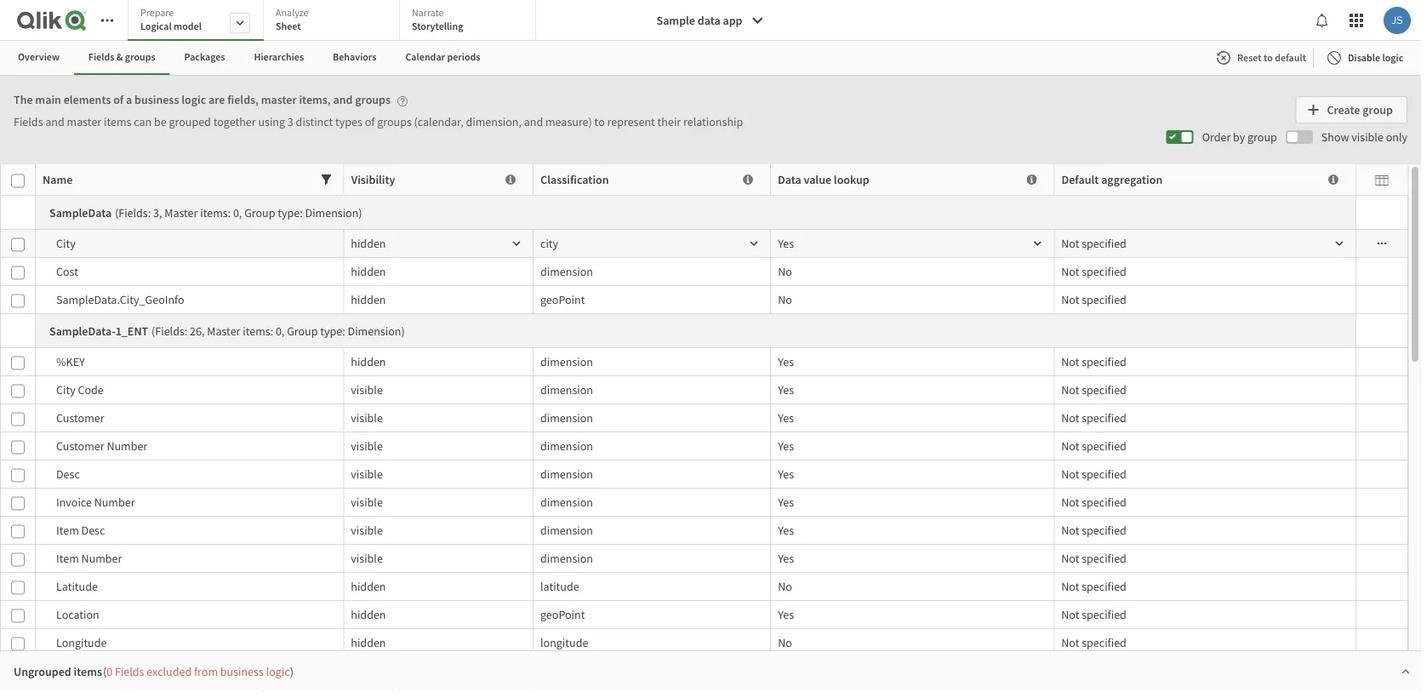 Task type: describe. For each thing, give the bounding box(es) containing it.
storytelling
[[412, 20, 463, 33]]

more options image
[[1377, 238, 1387, 249]]

not for city code
[[1062, 382, 1080, 398]]

specified for desc
[[1082, 466, 1127, 482]]

invoice number
[[56, 495, 135, 510]]

0 vertical spatial business
[[135, 92, 179, 108]]

yes for item number
[[778, 551, 794, 566]]

number for invoice number
[[94, 495, 135, 510]]

visible for item desc
[[351, 523, 383, 538]]

analyze
[[276, 6, 309, 19]]

only
[[1386, 129, 1408, 145]]

customer number
[[56, 438, 147, 454]]

disable logic button
[[1318, 44, 1418, 72]]

value
[[804, 172, 832, 187]]

sampledata (fields: 3, master items: 0, group type: dimension)
[[49, 205, 362, 220]]

not for customer
[[1062, 410, 1080, 426]]

specified for sampledata.city_geoinfo
[[1082, 292, 1127, 307]]

specified for location
[[1082, 607, 1127, 622]]

visible for item number
[[351, 551, 383, 566]]

tab list containing prepare
[[128, 0, 542, 43]]

main
[[35, 92, 61, 108]]

dimension for %key
[[541, 354, 593, 369]]

longitude
[[541, 635, 589, 650]]

packages
[[184, 50, 225, 63]]

reset to default
[[1238, 51, 1307, 64]]

not for item number
[[1062, 551, 1080, 566]]

sampledata
[[49, 205, 112, 220]]

item for item number
[[56, 551, 79, 566]]

not for invoice number
[[1062, 495, 1080, 510]]

not for item desc
[[1062, 523, 1080, 538]]

1 vertical spatial 0,
[[276, 323, 285, 338]]

visible for invoice number
[[351, 495, 383, 510]]

0 vertical spatial (fields:
[[115, 205, 151, 220]]

1 vertical spatial master
[[67, 114, 101, 129]]

their
[[658, 114, 681, 129]]

visible for city code
[[351, 382, 383, 398]]

not specified for cost
[[1062, 264, 1127, 279]]

latitude
[[541, 579, 579, 594]]

customer for customer number
[[56, 438, 104, 454]]

distinct
[[296, 114, 333, 129]]

1 vertical spatial group
[[287, 323, 318, 338]]

lookup
[[834, 172, 870, 187]]

narrate storytelling
[[412, 6, 463, 33]]

no for dimension
[[778, 264, 792, 279]]

visible for customer
[[351, 410, 383, 426]]

yes for %key
[[778, 354, 794, 369]]

fields,
[[227, 92, 259, 108]]

2 vertical spatial groups
[[377, 114, 412, 129]]

26,
[[190, 323, 205, 338]]

dimension for customer number
[[541, 438, 593, 454]]

(calendar,
[[414, 114, 464, 129]]

1 horizontal spatial logic
[[266, 664, 290, 679]]

not specified for item number
[[1062, 551, 1127, 566]]

set columns image
[[1375, 174, 1389, 187]]

not for location
[[1062, 607, 1080, 622]]

yes for customer
[[778, 410, 794, 426]]

sample data app
[[657, 13, 743, 28]]

specified for customer
[[1082, 410, 1127, 426]]

hidden for latitude
[[351, 579, 386, 594]]

sheet
[[276, 20, 301, 33]]

sampledata-
[[49, 323, 115, 338]]

fields for fields & groups
[[88, 50, 114, 63]]

hidden for location
[[351, 607, 386, 622]]

the
[[14, 92, 33, 108]]

location
[[56, 607, 99, 622]]

behaviors button
[[318, 41, 391, 75]]

select data value lookup image
[[1033, 238, 1043, 249]]

overview
[[18, 50, 59, 63]]

dimension for city code
[[541, 382, 593, 398]]

dimension for cost
[[541, 264, 593, 279]]

item desc
[[56, 523, 105, 538]]

specified for cost
[[1082, 264, 1127, 279]]

prepare
[[140, 6, 174, 19]]

1 vertical spatial desc
[[81, 523, 105, 538]]

hidden for cost
[[351, 264, 386, 279]]

no for geopoint
[[778, 292, 792, 307]]

name button
[[43, 168, 316, 191]]

not for cost
[[1062, 264, 1080, 279]]

create group button
[[1296, 96, 1408, 123]]

classification
[[541, 172, 609, 187]]

not for %key
[[1062, 354, 1080, 369]]

behaviors
[[333, 50, 377, 63]]

2 horizontal spatial and
[[524, 114, 543, 129]]

default
[[1275, 51, 1307, 64]]

by
[[1233, 129, 1246, 145]]

dimension for item number
[[541, 551, 593, 566]]

overview button
[[3, 41, 74, 75]]

geopoint for no
[[541, 292, 585, 307]]

specified for item number
[[1082, 551, 1127, 566]]

not specified for location
[[1062, 607, 1127, 622]]

customer for customer
[[56, 410, 104, 426]]

longitude
[[56, 635, 107, 650]]

not specified for %key
[[1062, 354, 1127, 369]]

data value lookup
[[778, 172, 870, 187]]

data
[[778, 172, 802, 187]]

aggregation
[[1101, 172, 1163, 187]]

not for desc
[[1062, 466, 1080, 482]]

1 vertical spatial items
[[74, 664, 102, 679]]

city for city code
[[56, 382, 76, 398]]

not for customer number
[[1062, 438, 1080, 454]]

be
[[154, 114, 167, 129]]

default
[[1062, 172, 1099, 187]]

not specified for item desc
[[1062, 523, 1127, 538]]

no for latitude
[[778, 579, 792, 594]]

0
[[107, 664, 113, 679]]

sample
[[657, 13, 695, 28]]

analyze sheet
[[276, 6, 309, 33]]

specified for customer number
[[1082, 438, 1127, 454]]

hidden for %key
[[351, 354, 386, 369]]

prepare logical model
[[140, 6, 202, 33]]

narrate
[[412, 6, 444, 19]]

1 horizontal spatial master
[[261, 92, 297, 108]]

data value lookup button
[[778, 168, 1017, 191]]

not specified for latitude
[[1062, 579, 1127, 594]]

reset to default button
[[1214, 44, 1313, 72]]

specified for longitude
[[1082, 635, 1127, 650]]

select visibility image
[[512, 238, 522, 249]]

fields and master items can be grouped together using 3 distinct types of groups (calendar, dimension, and measure) to represent their relationship
[[14, 114, 743, 129]]

sampledata.city_geoinfo
[[56, 292, 184, 307]]

excluded
[[147, 664, 192, 679]]

grouped
[[169, 114, 211, 129]]

fields & groups
[[88, 50, 155, 63]]

0 vertical spatial dimension)
[[305, 205, 362, 220]]

3,
[[153, 205, 162, 220]]

1 vertical spatial master
[[207, 323, 240, 338]]

create group
[[1327, 102, 1393, 117]]

hierarchies
[[254, 50, 304, 63]]

specified for city code
[[1082, 382, 1127, 398]]

not specified for city code
[[1062, 382, 1127, 398]]

dimension for customer
[[541, 410, 593, 426]]

group inside the create group button
[[1363, 102, 1393, 117]]

1 horizontal spatial business
[[220, 664, 264, 679]]

groups inside button
[[125, 50, 155, 63]]

0 horizontal spatial to
[[595, 114, 605, 129]]

)
[[290, 664, 294, 679]]

dimension for item desc
[[541, 523, 593, 538]]

cost
[[56, 264, 78, 279]]

not for sampledata.city_geoinfo
[[1062, 292, 1080, 307]]

fields for fields and master items can be grouped together using 3 distinct types of groups (calendar, dimension, and measure) to represent their relationship
[[14, 114, 43, 129]]

order
[[1202, 129, 1231, 145]]

item for item desc
[[56, 523, 79, 538]]

city
[[541, 236, 558, 251]]

not specified for customer number
[[1062, 438, 1127, 454]]

0 horizontal spatial and
[[45, 114, 65, 129]]

not for latitude
[[1062, 579, 1080, 594]]

create
[[1327, 102, 1361, 117]]



Task type: locate. For each thing, give the bounding box(es) containing it.
2 horizontal spatial logic
[[1383, 51, 1404, 64]]

tab list up items,
[[3, 41, 711, 75]]

9 dimension from the top
[[541, 551, 593, 566]]

5 yes from the top
[[778, 438, 794, 454]]

of left a
[[113, 92, 124, 108]]

1 customer from the top
[[56, 410, 104, 426]]

1 horizontal spatial 0,
[[276, 323, 285, 338]]

model
[[174, 20, 202, 33]]

logical
[[140, 20, 172, 33]]

9 not specified from the top
[[1062, 495, 1127, 510]]

0 vertical spatial desc
[[56, 466, 80, 482]]

type:
[[278, 205, 303, 220], [320, 323, 345, 338]]

desc
[[56, 466, 80, 482], [81, 523, 105, 538]]

0 vertical spatial customer
[[56, 410, 104, 426]]

0 horizontal spatial 0,
[[233, 205, 242, 220]]

0 horizontal spatial items:
[[200, 205, 231, 220]]

not specified for desc
[[1062, 466, 1127, 482]]

0 vertical spatial group
[[1363, 102, 1393, 117]]

1 horizontal spatial desc
[[81, 523, 105, 538]]

3 not from the top
[[1062, 292, 1080, 307]]

0 vertical spatial items
[[104, 114, 131, 129]]

10 not from the top
[[1062, 523, 1080, 538]]

john smith image
[[1384, 7, 1411, 34]]

1 hidden from the top
[[351, 236, 386, 251]]

default aggregation button
[[1062, 168, 1318, 191]]

0 horizontal spatial group
[[1248, 129, 1278, 145]]

1 specified from the top
[[1082, 236, 1127, 251]]

yes for location
[[778, 607, 794, 622]]

6 hidden from the top
[[351, 607, 386, 622]]

1 horizontal spatial of
[[365, 114, 375, 129]]

1 vertical spatial city
[[56, 382, 76, 398]]

yes
[[778, 236, 794, 251], [778, 354, 794, 369], [778, 382, 794, 398], [778, 410, 794, 426], [778, 438, 794, 454], [778, 466, 794, 482], [778, 495, 794, 510], [778, 523, 794, 538], [778, 551, 794, 566], [778, 607, 794, 622]]

7 hidden from the top
[[351, 635, 386, 650]]

logic
[[1383, 51, 1404, 64], [182, 92, 206, 108], [266, 664, 290, 679]]

1 horizontal spatial items
[[104, 114, 131, 129]]

together
[[213, 114, 256, 129]]

city left "code"
[[56, 382, 76, 398]]

items,
[[299, 92, 331, 108]]

1 vertical spatial fields
[[14, 114, 43, 129]]

11 not specified from the top
[[1062, 551, 1127, 566]]

1 vertical spatial number
[[94, 495, 135, 510]]

to inside button
[[1264, 51, 1273, 64]]

desc down invoice number
[[81, 523, 105, 538]]

city up cost
[[56, 236, 76, 251]]

0 vertical spatial of
[[113, 92, 124, 108]]

items left (
[[74, 664, 102, 679]]

2 dimension from the top
[[541, 354, 593, 369]]

1 geopoint from the top
[[541, 292, 585, 307]]

to
[[1264, 51, 1273, 64], [595, 114, 605, 129]]

periods
[[447, 50, 480, 63]]

5 hidden from the top
[[351, 579, 386, 594]]

logic up 'grouped'
[[182, 92, 206, 108]]

invoice
[[56, 495, 92, 510]]

a
[[126, 92, 132, 108]]

5 not from the top
[[1062, 382, 1080, 398]]

specified for latitude
[[1082, 579, 1127, 594]]

0 horizontal spatial group
[[244, 205, 275, 220]]

item number
[[56, 551, 122, 566]]

and left the measure)
[[524, 114, 543, 129]]

2 vertical spatial fields
[[115, 664, 144, 679]]

(fields: left the 26,
[[152, 323, 187, 338]]

10 not specified from the top
[[1062, 523, 1127, 538]]

order by group
[[1202, 129, 1278, 145]]

master right 3,
[[165, 205, 198, 220]]

2 no from the top
[[778, 292, 792, 307]]

types
[[335, 114, 363, 129]]

group
[[244, 205, 275, 220], [287, 323, 318, 338]]

1 horizontal spatial (fields:
[[152, 323, 187, 338]]

sample data app button
[[646, 7, 775, 34]]

item
[[56, 523, 79, 538], [56, 551, 79, 566]]

12 specified from the top
[[1082, 579, 1127, 594]]

8 dimension from the top
[[541, 523, 593, 538]]

2 item from the top
[[56, 551, 79, 566]]

master up using
[[261, 92, 297, 108]]

1 vertical spatial business
[[220, 664, 264, 679]]

12 not from the top
[[1062, 579, 1080, 594]]

show visible only
[[1322, 129, 1408, 145]]

0 vertical spatial items:
[[200, 205, 231, 220]]

geopoint for yes
[[541, 607, 585, 622]]

select classification image
[[749, 238, 759, 249]]

&
[[116, 50, 123, 63]]

1 vertical spatial logic
[[182, 92, 206, 108]]

10 yes from the top
[[778, 607, 794, 622]]

not specified for longitude
[[1062, 635, 1127, 650]]

7 yes from the top
[[778, 495, 794, 510]]

14 not specified from the top
[[1062, 635, 1127, 650]]

0 vertical spatial geopoint
[[541, 292, 585, 307]]

business right the from
[[220, 664, 264, 679]]

1 horizontal spatial master
[[207, 323, 240, 338]]

not for longitude
[[1062, 635, 1080, 650]]

1 horizontal spatial type:
[[320, 323, 345, 338]]

application
[[0, 0, 1422, 692]]

specified for invoice number
[[1082, 495, 1127, 510]]

9 specified from the top
[[1082, 495, 1127, 510]]

1 horizontal spatial and
[[333, 92, 353, 108]]

0 vertical spatial groups
[[125, 50, 155, 63]]

disable logic
[[1348, 51, 1404, 64]]

1 not specified from the top
[[1062, 236, 1127, 251]]

2 not from the top
[[1062, 264, 1080, 279]]

1 no from the top
[[778, 264, 792, 279]]

of right types
[[365, 114, 375, 129]]

master right the 26,
[[207, 323, 240, 338]]

visible for customer number
[[351, 438, 383, 454]]

fields down the on the left top
[[14, 114, 43, 129]]

items: down name button
[[200, 205, 231, 220]]

3 hidden from the top
[[351, 292, 386, 307]]

4 hidden from the top
[[351, 354, 386, 369]]

fields
[[88, 50, 114, 63], [14, 114, 43, 129], [115, 664, 144, 679]]

from
[[194, 664, 218, 679]]

relationship
[[684, 114, 743, 129]]

5 dimension from the top
[[541, 438, 593, 454]]

2 geopoint from the top
[[541, 607, 585, 622]]

yes for customer number
[[778, 438, 794, 454]]

3
[[288, 114, 294, 129]]

number for item number
[[81, 551, 122, 566]]

desc up the invoice
[[56, 466, 80, 482]]

1 horizontal spatial group
[[1363, 102, 1393, 117]]

visibility
[[351, 172, 395, 187]]

logic inside button
[[1383, 51, 1404, 64]]

visible for desc
[[351, 466, 383, 482]]

hidden
[[351, 236, 386, 251], [351, 264, 386, 279], [351, 292, 386, 307], [351, 354, 386, 369], [351, 579, 386, 594], [351, 607, 386, 622], [351, 635, 386, 650]]

9 not from the top
[[1062, 495, 1080, 510]]

1 yes from the top
[[778, 236, 794, 251]]

0 horizontal spatial desc
[[56, 466, 80, 482]]

0 vertical spatial to
[[1264, 51, 1273, 64]]

calendar periods button
[[391, 41, 495, 75]]

yes for city code
[[778, 382, 794, 398]]

13 not from the top
[[1062, 607, 1080, 622]]

fields inside fields & groups button
[[88, 50, 114, 63]]

5 not specified from the top
[[1062, 382, 1127, 398]]

logic right disable
[[1383, 51, 1404, 64]]

0 horizontal spatial of
[[113, 92, 124, 108]]

to right 'reset'
[[1264, 51, 1273, 64]]

6 not from the top
[[1062, 410, 1080, 426]]

6 yes from the top
[[778, 466, 794, 482]]

default aggregation
[[1062, 172, 1163, 187]]

and up types
[[333, 92, 353, 108]]

select default aggregation image
[[1335, 238, 1345, 249]]

not specified for invoice number
[[1062, 495, 1127, 510]]

13 not specified from the top
[[1062, 607, 1127, 622]]

calendar
[[406, 50, 445, 63]]

group right by
[[1248, 129, 1278, 145]]

items down a
[[104, 114, 131, 129]]

visibility button
[[351, 168, 495, 191]]

city code
[[56, 382, 104, 398]]

hidden for sampledata.city_geoinfo
[[351, 292, 386, 307]]

0, right the 26,
[[276, 323, 285, 338]]

0 vertical spatial fields
[[88, 50, 114, 63]]

14 not from the top
[[1062, 635, 1080, 650]]

item down the invoice
[[56, 523, 79, 538]]

1 vertical spatial type:
[[320, 323, 345, 338]]

not specified for sampledata.city_geoinfo
[[1062, 292, 1127, 307]]

1 city from the top
[[56, 236, 76, 251]]

5 specified from the top
[[1082, 382, 1127, 398]]

9 yes from the top
[[778, 551, 794, 566]]

0 vertical spatial item
[[56, 523, 79, 538]]

2 yes from the top
[[778, 354, 794, 369]]

number
[[107, 438, 147, 454], [94, 495, 135, 510], [81, 551, 122, 566]]

13 specified from the top
[[1082, 607, 1127, 622]]

business up be
[[135, 92, 179, 108]]

7 dimension from the top
[[541, 495, 593, 510]]

geopoint up longitude
[[541, 607, 585, 622]]

are
[[208, 92, 225, 108]]

0 vertical spatial logic
[[1383, 51, 1404, 64]]

11 specified from the top
[[1082, 551, 1127, 566]]

packages button
[[170, 41, 240, 75]]

app
[[723, 13, 743, 28]]

to right the measure)
[[595, 114, 605, 129]]

tab list
[[128, 0, 542, 43], [3, 41, 711, 75]]

6 dimension from the top
[[541, 466, 593, 482]]

number for customer number
[[107, 438, 147, 454]]

hierarchies button
[[240, 41, 318, 75]]

1 item from the top
[[56, 523, 79, 538]]

10 specified from the top
[[1082, 523, 1127, 538]]

1 vertical spatial groups
[[355, 92, 391, 108]]

1 vertical spatial group
[[1248, 129, 1278, 145]]

8 not from the top
[[1062, 466, 1080, 482]]

4 yes from the top
[[778, 410, 794, 426]]

8 yes from the top
[[778, 523, 794, 538]]

group up show visible only
[[1363, 102, 1393, 117]]

6 not specified from the top
[[1062, 410, 1127, 426]]

11 not from the top
[[1062, 551, 1080, 566]]

not
[[1062, 236, 1080, 251], [1062, 264, 1080, 279], [1062, 292, 1080, 307], [1062, 354, 1080, 369], [1062, 382, 1080, 398], [1062, 410, 1080, 426], [1062, 438, 1080, 454], [1062, 466, 1080, 482], [1062, 495, 1080, 510], [1062, 523, 1080, 538], [1062, 551, 1080, 566], [1062, 579, 1080, 594], [1062, 607, 1080, 622], [1062, 635, 1080, 650]]

items:
[[200, 205, 231, 220], [243, 323, 273, 338]]

6 specified from the top
[[1082, 410, 1127, 426]]

and down main
[[45, 114, 65, 129]]

1 horizontal spatial group
[[287, 323, 318, 338]]

2 not specified from the top
[[1062, 264, 1127, 279]]

application containing sample data app
[[0, 0, 1422, 692]]

reset
[[1238, 51, 1262, 64]]

can
[[134, 114, 152, 129]]

yes for item desc
[[778, 523, 794, 538]]

1 vertical spatial customer
[[56, 438, 104, 454]]

1 horizontal spatial to
[[1264, 51, 1273, 64]]

latitude
[[56, 579, 98, 594]]

1 vertical spatial items:
[[243, 323, 273, 338]]

0 horizontal spatial type:
[[278, 205, 303, 220]]

logic right the from
[[266, 664, 290, 679]]

3 not specified from the top
[[1062, 292, 1127, 307]]

2 vertical spatial number
[[81, 551, 122, 566]]

2 vertical spatial logic
[[266, 664, 290, 679]]

7 not from the top
[[1062, 438, 1080, 454]]

number right the invoice
[[94, 495, 135, 510]]

master
[[261, 92, 297, 108], [67, 114, 101, 129]]

1 horizontal spatial items:
[[243, 323, 273, 338]]

fields left &
[[88, 50, 114, 63]]

3 specified from the top
[[1082, 292, 1127, 307]]

0 horizontal spatial master
[[67, 114, 101, 129]]

specified for %key
[[1082, 354, 1127, 369]]

not specified for customer
[[1062, 410, 1127, 426]]

4 dimension from the top
[[541, 410, 593, 426]]

the main elements of a business logic are fields, master items, and groups
[[14, 92, 391, 108]]

sampledata-1_ent (fields: 26, master items: 0, group type: dimension)
[[49, 323, 405, 338]]

0 horizontal spatial items
[[74, 664, 102, 679]]

item up latitude
[[56, 551, 79, 566]]

0 vertical spatial 0,
[[233, 205, 242, 220]]

4 not from the top
[[1062, 354, 1080, 369]]

3 dimension from the top
[[541, 382, 593, 398]]

city
[[56, 236, 76, 251], [56, 382, 76, 398]]

items: right the 26,
[[243, 323, 273, 338]]

7 not specified from the top
[[1062, 438, 1127, 454]]

elements
[[64, 92, 111, 108]]

geopoint
[[541, 292, 585, 307], [541, 607, 585, 622]]

ungrouped
[[14, 664, 71, 679]]

1 vertical spatial geopoint
[[541, 607, 585, 622]]

1 dimension from the top
[[541, 264, 593, 279]]

3 no from the top
[[778, 579, 792, 594]]

0 vertical spatial city
[[56, 236, 76, 251]]

dimension,
[[466, 114, 522, 129]]

1 vertical spatial to
[[595, 114, 605, 129]]

dimension for invoice number
[[541, 495, 593, 510]]

0 horizontal spatial logic
[[182, 92, 206, 108]]

yes for desc
[[778, 466, 794, 482]]

hidden for longitude
[[351, 635, 386, 650]]

geopoint down city at the left of page
[[541, 292, 585, 307]]

1 vertical spatial (fields:
[[152, 323, 187, 338]]

(
[[103, 664, 107, 679]]

name
[[43, 172, 73, 187]]

1 vertical spatial of
[[365, 114, 375, 129]]

fields right 0
[[115, 664, 144, 679]]

0 horizontal spatial (fields:
[[115, 205, 151, 220]]

0 horizontal spatial business
[[135, 92, 179, 108]]

14 specified from the top
[[1082, 635, 1127, 650]]

yes for invoice number
[[778, 495, 794, 510]]

2 city from the top
[[56, 382, 76, 398]]

groups up fields and master items can be grouped together using 3 distinct types of groups (calendar, dimension, and measure) to represent their relationship
[[355, 92, 391, 108]]

city for city
[[56, 236, 76, 251]]

master down elements
[[67, 114, 101, 129]]

7 specified from the top
[[1082, 438, 1127, 454]]

0 vertical spatial master
[[261, 92, 297, 108]]

classification button
[[541, 168, 733, 191]]

8 specified from the top
[[1082, 466, 1127, 482]]

(fields: left 3,
[[115, 205, 151, 220]]

3 yes from the top
[[778, 382, 794, 398]]

1 vertical spatial item
[[56, 551, 79, 566]]

number up invoice number
[[107, 438, 147, 454]]

calendar periods
[[406, 50, 480, 63]]

tab list containing overview
[[3, 41, 711, 75]]

0 vertical spatial number
[[107, 438, 147, 454]]

number down item desc
[[81, 551, 122, 566]]

specified for item desc
[[1082, 523, 1127, 538]]

8 not specified from the top
[[1062, 466, 1127, 482]]

1 not from the top
[[1062, 236, 1080, 251]]

0 vertical spatial type:
[[278, 205, 303, 220]]

groups right &
[[125, 50, 155, 63]]

2 specified from the top
[[1082, 264, 1127, 279]]

dimension for desc
[[541, 466, 593, 482]]

12 not specified from the top
[[1062, 579, 1127, 594]]

0,
[[233, 205, 242, 220], [276, 323, 285, 338]]

0 vertical spatial group
[[244, 205, 275, 220]]

2 hidden from the top
[[351, 264, 386, 279]]

0 vertical spatial master
[[165, 205, 198, 220]]

code
[[78, 382, 104, 398]]

1 vertical spatial dimension)
[[348, 323, 405, 338]]

groups left (calendar,
[[377, 114, 412, 129]]

0, down name button
[[233, 205, 242, 220]]

4 no from the top
[[778, 635, 792, 650]]

groups
[[125, 50, 155, 63], [355, 92, 391, 108], [377, 114, 412, 129]]

2 customer from the top
[[56, 438, 104, 454]]

tab list up behaviors
[[128, 0, 542, 43]]

0 horizontal spatial master
[[165, 205, 198, 220]]

fields & groups button
[[74, 41, 170, 75]]

items
[[104, 114, 131, 129], [74, 664, 102, 679]]

4 not specified from the top
[[1062, 354, 1127, 369]]

4 specified from the top
[[1082, 354, 1127, 369]]

1_ent
[[115, 323, 148, 338]]

and
[[333, 92, 353, 108], [45, 114, 65, 129], [524, 114, 543, 129]]

dimension
[[541, 264, 593, 279], [541, 354, 593, 369], [541, 382, 593, 398], [541, 410, 593, 426], [541, 438, 593, 454], [541, 466, 593, 482], [541, 495, 593, 510], [541, 523, 593, 538], [541, 551, 593, 566]]

using
[[258, 114, 285, 129]]

no for longitude
[[778, 635, 792, 650]]



Task type: vqa. For each thing, say whether or not it's contained in the screenshot.
3rd specified from the bottom of the Application containing Sample data app
yes



